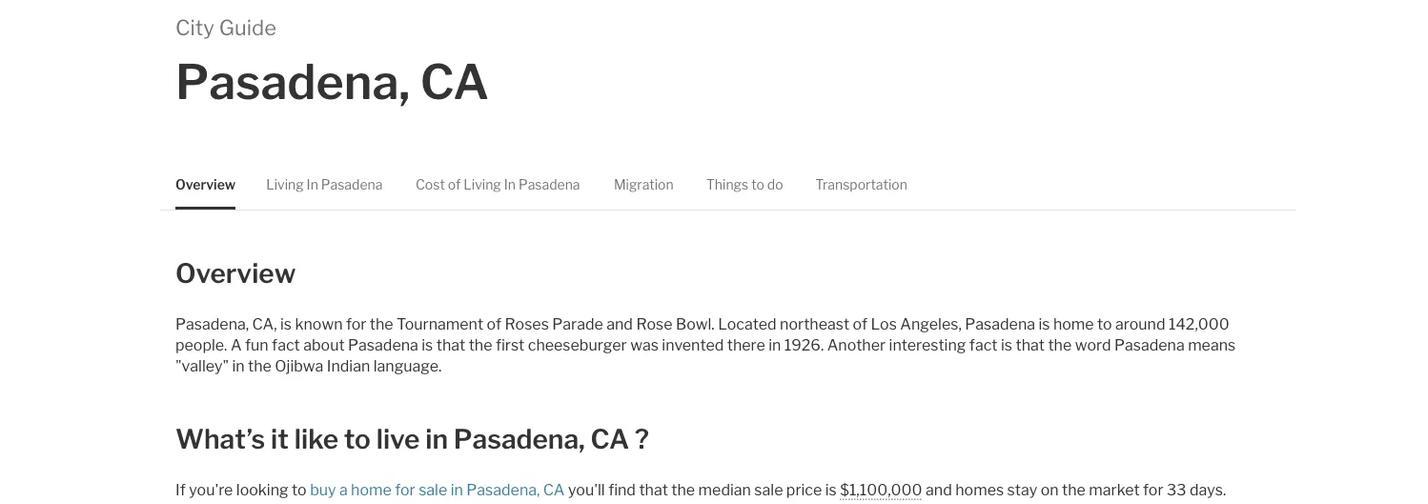 Task type: vqa. For each thing, say whether or not it's contained in the screenshot.
the Pasadena inside and homes stay on the market for 33 days. You'll find that the median sale prices of        a single family home and a condo/co-op in Pasadena are
yes



Task type: describe. For each thing, give the bounding box(es) containing it.
living inside living in pasadena link
[[266, 177, 304, 194]]

find inside and homes stay on the market for 33 days. you'll find that the median sale prices of        a single family home and a condo/co-op in pasadena are
[[216, 502, 244, 503]]

tournament
[[397, 315, 484, 334]]

the up condo/co-
[[672, 481, 695, 500]]

op
[[721, 502, 740, 503]]

word
[[1075, 336, 1112, 355]]

ca,
[[252, 315, 277, 334]]

1 vertical spatial home
[[351, 481, 392, 500]]

to left live
[[344, 424, 371, 456]]

market
[[1089, 481, 1140, 500]]

0 vertical spatial ca
[[420, 53, 489, 111]]

sale inside and homes stay on the market for 33 days. you'll find that the median sale prices of        a single family home and a condo/co-op in pasadena are
[[362, 502, 391, 503]]

2 horizontal spatial ca
[[591, 424, 630, 456]]

price
[[787, 481, 822, 500]]

angeles,
[[901, 315, 962, 334]]

you'll
[[175, 502, 213, 503]]

that left word
[[1016, 336, 1045, 355]]

that down tournament
[[437, 336, 466, 355]]

what's
[[175, 424, 265, 456]]

the down looking
[[280, 502, 303, 503]]

median inside and homes stay on the market for 33 days. you'll find that the median sale prices of        a single family home and a condo/co-op in pasadena are
[[306, 502, 359, 503]]

cost of living in pasadena link
[[416, 161, 580, 210]]

it
[[271, 424, 289, 456]]

in down a
[[232, 357, 245, 376]]

1 overview from the top
[[175, 177, 236, 194]]

was
[[631, 336, 659, 355]]

single
[[471, 502, 513, 503]]

$1,100,000
[[840, 481, 923, 500]]

living in pasadena link
[[266, 161, 383, 210]]

interesting
[[889, 336, 967, 355]]

things to do
[[707, 177, 784, 194]]

bowl.
[[676, 315, 715, 334]]

family
[[516, 502, 560, 503]]

about
[[303, 336, 345, 355]]

pasadena, down the guide
[[175, 53, 410, 111]]

means
[[1188, 336, 1236, 355]]

1926.
[[785, 336, 824, 355]]

the left word
[[1048, 336, 1072, 355]]

what's it like to live in pasadena, ca ?
[[175, 424, 649, 456]]

33
[[1167, 481, 1187, 500]]

1 in from the left
[[307, 177, 318, 194]]

that up condo/co-
[[639, 481, 668, 500]]

1 horizontal spatial median
[[699, 481, 751, 500]]

living in pasadena
[[266, 177, 383, 194]]

the left first
[[469, 336, 493, 355]]

1 vertical spatial and
[[926, 481, 953, 500]]

roses
[[505, 315, 549, 334]]

2 overview from the top
[[175, 258, 296, 290]]

and inside pasadena, ca, is known for the tournament of roses parade and rose bowl. located northeast of los angeles, pasadena is home to around 142,000 people. a fun fact about pasadena is that the first cheeseburger was invented there in 1926. another interesting fact is that the word pasadena means "valley" in the ojibwa indian language.
[[607, 315, 633, 334]]

stay
[[1008, 481, 1038, 500]]

1 horizontal spatial a
[[459, 502, 468, 503]]

known
[[295, 315, 343, 334]]

cheeseburger
[[528, 336, 627, 355]]

on
[[1041, 481, 1059, 500]]

pasadena, up "if you're looking to buy a home for sale in pasadena, ca you'll find that the median sale price is $1,100,000"
[[454, 424, 585, 456]]

of up another
[[853, 315, 868, 334]]

2 horizontal spatial a
[[637, 502, 645, 503]]

pasadena up language.
[[348, 336, 418, 355]]

prices
[[394, 502, 438, 503]]

things
[[707, 177, 749, 194]]

1 fact from the left
[[272, 336, 300, 355]]

0 vertical spatial find
[[609, 481, 636, 500]]

pasadena, ca, is known for the tournament of roses parade and rose bowl. located northeast of los angeles, pasadena is home to around 142,000 people. a fun fact about pasadena is that the first cheeseburger was invented there in 1926. another interesting fact is that the word pasadena means "valley" in the ojibwa indian language.
[[175, 315, 1236, 376]]

cost
[[416, 177, 445, 194]]

language.
[[374, 357, 442, 376]]

pasadena, ca
[[175, 53, 489, 111]]

in right live
[[426, 424, 448, 456]]

to left buy
[[292, 481, 307, 500]]

2 vertical spatial ca
[[543, 481, 565, 500]]

"valley"
[[175, 357, 229, 376]]



Task type: locate. For each thing, give the bounding box(es) containing it.
cost of living in pasadena
[[416, 177, 580, 194]]

fun
[[245, 336, 269, 355]]

0 vertical spatial home
[[1054, 315, 1094, 334]]

of inside and homes stay on the market for 33 days. you'll find that the median sale prices of        a single family home and a condo/co-op in pasadena are
[[441, 502, 456, 503]]

rose
[[636, 315, 673, 334]]

pasadena down around
[[1115, 336, 1185, 355]]

a left single
[[459, 502, 468, 503]]

1 horizontal spatial for
[[395, 481, 416, 500]]

first
[[496, 336, 525, 355]]

is
[[280, 315, 292, 334], [1039, 315, 1050, 334], [422, 336, 433, 355], [1001, 336, 1013, 355], [826, 481, 837, 500]]

northeast
[[780, 315, 850, 334]]

overview link
[[175, 161, 236, 210]]

for left 33
[[1144, 481, 1164, 500]]

?
[[635, 424, 649, 456]]

home inside pasadena, ca, is known for the tournament of roses parade and rose bowl. located northeast of los angeles, pasadena is home to around 142,000 people. a fun fact about pasadena is that the first cheeseburger was invented there in 1926. another interesting fact is that the word pasadena means "valley" in the ojibwa indian language.
[[1054, 315, 1094, 334]]

sale left price at the bottom right of page
[[755, 481, 783, 500]]

there
[[727, 336, 766, 355]]

median up the op at the right bottom of the page
[[699, 481, 751, 500]]

transportation link
[[816, 161, 908, 210]]

that inside and homes stay on the market for 33 days. you'll find that the median sale prices of        a single family home and a condo/co-op in pasadena are
[[247, 502, 276, 503]]

0 vertical spatial median
[[699, 481, 751, 500]]

0 horizontal spatial home
[[351, 481, 392, 500]]

in inside and homes stay on the market for 33 days. you'll find that the median sale prices of        a single family home and a condo/co-op in pasadena are
[[743, 502, 755, 503]]

people.
[[175, 336, 227, 355]]

pasadena
[[321, 177, 383, 194], [519, 177, 580, 194], [965, 315, 1036, 334], [348, 336, 418, 355], [1115, 336, 1185, 355], [759, 502, 829, 503]]

another
[[828, 336, 886, 355]]

home
[[1054, 315, 1094, 334], [351, 481, 392, 500], [563, 502, 604, 503]]

days.
[[1190, 481, 1227, 500]]

living right 'cost'
[[464, 177, 501, 194]]

2 living from the left
[[464, 177, 501, 194]]

2 in from the left
[[504, 177, 516, 194]]

1 vertical spatial ca
[[591, 424, 630, 456]]

of up first
[[487, 315, 502, 334]]

pasadena, inside pasadena, ca, is known for the tournament of roses parade and rose bowl. located northeast of los angeles, pasadena is home to around 142,000 people. a fun fact about pasadena is that the first cheeseburger was invented there in 1926. another interesting fact is that the word pasadena means "valley" in the ojibwa indian language.
[[175, 315, 249, 334]]

a left condo/co-
[[637, 502, 645, 503]]

1 horizontal spatial find
[[609, 481, 636, 500]]

pasadena left 'cost'
[[321, 177, 383, 194]]

ojibwa
[[275, 357, 324, 376]]

are
[[832, 502, 855, 503]]

0 horizontal spatial sale
[[362, 502, 391, 503]]

home down you'll
[[563, 502, 604, 503]]

home up word
[[1054, 315, 1094, 334]]

for up prices
[[395, 481, 416, 500]]

transportation
[[816, 177, 908, 194]]

1 vertical spatial find
[[216, 502, 244, 503]]

a right buy
[[339, 481, 348, 500]]

city
[[175, 15, 215, 41]]

that down looking
[[247, 502, 276, 503]]

home inside and homes stay on the market for 33 days. you'll find that the median sale prices of        a single family home and a condo/co-op in pasadena are
[[563, 502, 604, 503]]

0 vertical spatial and
[[607, 315, 633, 334]]

pasadena, up single
[[467, 481, 540, 500]]

1 horizontal spatial ca
[[543, 481, 565, 500]]

of down buy a home for sale in pasadena, ca link
[[441, 502, 456, 503]]

the down fun
[[248, 357, 272, 376]]

median
[[699, 481, 751, 500], [306, 502, 359, 503]]

condo/co-
[[648, 502, 721, 503]]

indian
[[327, 357, 370, 376]]

fact up ojibwa
[[272, 336, 300, 355]]

homes
[[956, 481, 1004, 500]]

living inside cost of living in pasadena link
[[464, 177, 501, 194]]

ca
[[420, 53, 489, 111], [591, 424, 630, 456], [543, 481, 565, 500]]

1 vertical spatial overview
[[175, 258, 296, 290]]

0 horizontal spatial in
[[307, 177, 318, 194]]

living
[[266, 177, 304, 194], [464, 177, 501, 194]]

live
[[376, 424, 420, 456]]

located
[[718, 315, 777, 334]]

1 horizontal spatial in
[[504, 177, 516, 194]]

0 horizontal spatial median
[[306, 502, 359, 503]]

1 horizontal spatial living
[[464, 177, 501, 194]]

in right the op at the right bottom of the page
[[743, 502, 755, 503]]

sale
[[419, 481, 448, 500], [755, 481, 783, 500], [362, 502, 391, 503]]

invented
[[662, 336, 724, 355]]

median down buy
[[306, 502, 359, 503]]

for
[[346, 315, 367, 334], [395, 481, 416, 500], [1144, 481, 1164, 500]]

fact right interesting in the bottom of the page
[[970, 336, 998, 355]]

1 horizontal spatial home
[[563, 502, 604, 503]]

of right 'cost'
[[448, 177, 461, 194]]

the right on
[[1062, 481, 1086, 500]]

0 vertical spatial overview
[[175, 177, 236, 194]]

2 horizontal spatial home
[[1054, 315, 1094, 334]]

if you're looking to buy a home for sale in pasadena, ca you'll find that the median sale price is $1,100,000
[[175, 481, 923, 500]]

buy
[[310, 481, 336, 500]]

like
[[294, 424, 339, 456]]

overview
[[175, 177, 236, 194], [175, 258, 296, 290]]

you'll
[[568, 481, 605, 500]]

in down what's it like to live in pasadena, ca ?
[[451, 481, 463, 500]]

pasadena left migration
[[519, 177, 580, 194]]

of
[[448, 177, 461, 194], [487, 315, 502, 334], [853, 315, 868, 334], [441, 502, 456, 503]]

and
[[607, 315, 633, 334], [926, 481, 953, 500], [607, 502, 633, 503]]

a
[[231, 336, 242, 355]]

in
[[307, 177, 318, 194], [504, 177, 516, 194]]

buy a home for sale in pasadena, ca link
[[310, 481, 565, 500]]

migration
[[614, 177, 674, 194]]

and left condo/co-
[[607, 502, 633, 503]]

things to do link
[[707, 161, 784, 210]]

to inside things to do 'link'
[[752, 177, 765, 194]]

for inside pasadena, ca, is known for the tournament of roses parade and rose bowl. located northeast of los angeles, pasadena is home to around 142,000 people. a fun fact about pasadena is that the first cheeseburger was invented there in 1926. another interesting fact is that the word pasadena means "valley" in the ojibwa indian language.
[[346, 315, 367, 334]]

1 horizontal spatial fact
[[970, 336, 998, 355]]

a
[[339, 481, 348, 500], [459, 502, 468, 503], [637, 502, 645, 503]]

you're
[[189, 481, 233, 500]]

find right you'll
[[609, 481, 636, 500]]

for inside and homes stay on the market for 33 days. you'll find that the median sale prices of        a single family home and a condo/co-op in pasadena are
[[1144, 481, 1164, 500]]

for right the known
[[346, 315, 367, 334]]

looking
[[236, 481, 289, 500]]

los
[[871, 315, 897, 334]]

to inside pasadena, ca, is known for the tournament of roses parade and rose bowl. located northeast of los angeles, pasadena is home to around 142,000 people. a fun fact about pasadena is that the first cheeseburger was invented there in 1926. another interesting fact is that the word pasadena means "valley" in the ojibwa indian language.
[[1098, 315, 1113, 334]]

city guide
[[175, 15, 277, 41]]

2 horizontal spatial sale
[[755, 481, 783, 500]]

1 vertical spatial median
[[306, 502, 359, 503]]

1 living from the left
[[266, 177, 304, 194]]

in
[[769, 336, 781, 355], [232, 357, 245, 376], [426, 424, 448, 456], [451, 481, 463, 500], [743, 502, 755, 503]]

pasadena,
[[175, 53, 410, 111], [175, 315, 249, 334], [454, 424, 585, 456], [467, 481, 540, 500]]

around
[[1116, 315, 1166, 334]]

find down you're
[[216, 502, 244, 503]]

in right there
[[769, 336, 781, 355]]

fact
[[272, 336, 300, 355], [970, 336, 998, 355]]

2 vertical spatial home
[[563, 502, 604, 503]]

sale left prices
[[362, 502, 391, 503]]

2 vertical spatial and
[[607, 502, 633, 503]]

find
[[609, 481, 636, 500], [216, 502, 244, 503]]

142,000
[[1169, 315, 1230, 334]]

and homes stay on the market for 33 days. you'll find that the median sale prices of        a single family home and a condo/co-op in pasadena are
[[175, 481, 1227, 503]]

to
[[752, 177, 765, 194], [1098, 315, 1113, 334], [344, 424, 371, 456], [292, 481, 307, 500]]

pasadena right the angeles,
[[965, 315, 1036, 334]]

and left homes
[[926, 481, 953, 500]]

home right buy
[[351, 481, 392, 500]]

0 horizontal spatial living
[[266, 177, 304, 194]]

parade
[[552, 315, 604, 334]]

2 horizontal spatial for
[[1144, 481, 1164, 500]]

the
[[370, 315, 394, 334], [469, 336, 493, 355], [1048, 336, 1072, 355], [248, 357, 272, 376], [672, 481, 695, 500], [1062, 481, 1086, 500], [280, 502, 303, 503]]

pasadena, up people.
[[175, 315, 249, 334]]

and up was on the bottom left
[[607, 315, 633, 334]]

that
[[437, 336, 466, 355], [1016, 336, 1045, 355], [639, 481, 668, 500], [247, 502, 276, 503]]

guide
[[219, 15, 277, 41]]

if
[[175, 481, 186, 500]]

0 horizontal spatial ca
[[420, 53, 489, 111]]

living right overview 'link'
[[266, 177, 304, 194]]

sale up prices
[[419, 481, 448, 500]]

0 horizontal spatial fact
[[272, 336, 300, 355]]

2 fact from the left
[[970, 336, 998, 355]]

to up word
[[1098, 315, 1113, 334]]

home for single
[[563, 502, 604, 503]]

0 horizontal spatial find
[[216, 502, 244, 503]]

the up language.
[[370, 315, 394, 334]]

pasadena down price at the bottom right of page
[[759, 502, 829, 503]]

do
[[768, 177, 784, 194]]

pasadena inside and homes stay on the market for 33 days. you'll find that the median sale prices of        a single family home and a condo/co-op in pasadena are
[[759, 502, 829, 503]]

0 horizontal spatial for
[[346, 315, 367, 334]]

0 horizontal spatial a
[[339, 481, 348, 500]]

migration link
[[614, 161, 674, 210]]

1 horizontal spatial sale
[[419, 481, 448, 500]]

home for pasadena
[[1054, 315, 1094, 334]]

to left do
[[752, 177, 765, 194]]



